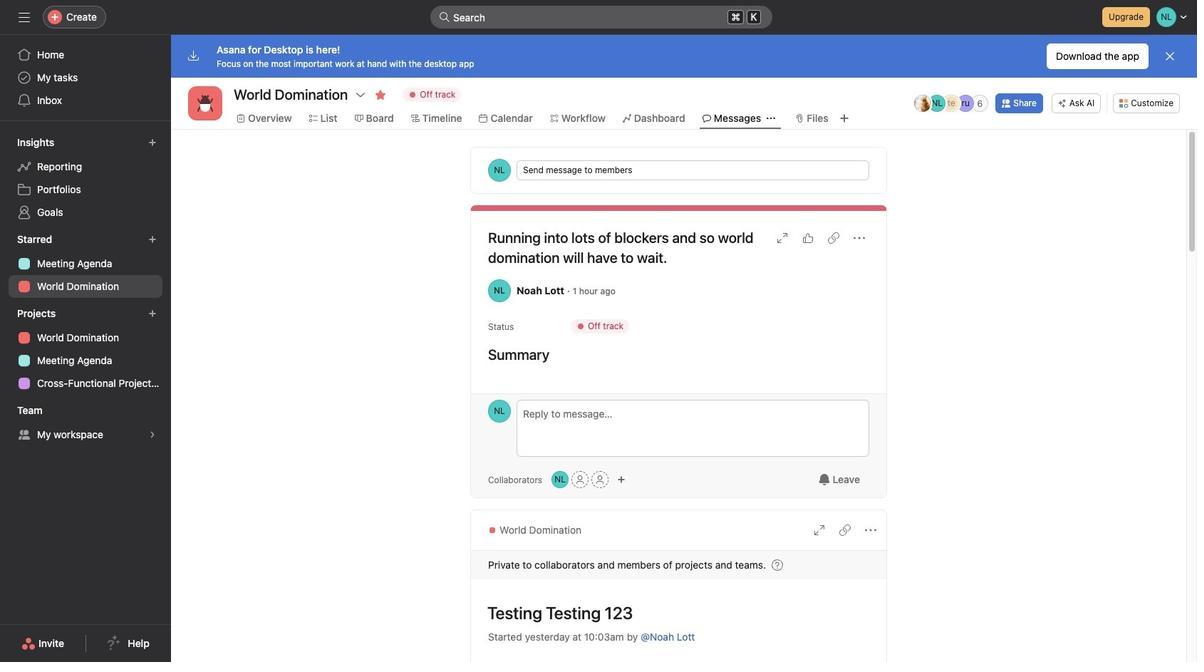 Task type: locate. For each thing, give the bounding box(es) containing it.
full screen image for copy link image
[[814, 525, 825, 536]]

hide sidebar image
[[19, 11, 30, 23]]

None field
[[430, 6, 773, 29]]

0 vertical spatial full screen image
[[777, 232, 788, 244]]

0 horizontal spatial full screen image
[[777, 232, 788, 244]]

1 horizontal spatial full screen image
[[814, 525, 825, 536]]

full screen image left copy link image
[[814, 525, 825, 536]]

prominent image
[[439, 11, 450, 23]]

open user profile image
[[488, 400, 511, 423]]

starred element
[[0, 227, 171, 301]]

global element
[[0, 35, 171, 120]]

dismiss image
[[1165, 51, 1176, 62]]

Conversation Name text field
[[478, 597, 869, 629]]

tab actions image
[[767, 114, 776, 123]]

full screen image
[[777, 232, 788, 244], [814, 525, 825, 536]]

add tab image
[[839, 113, 850, 124]]

full screen image left 0 likes. click to like this task image
[[777, 232, 788, 244]]

show options image
[[355, 89, 367, 100]]

add or remove collaborators image
[[552, 471, 569, 488]]

1 vertical spatial full screen image
[[814, 525, 825, 536]]



Task type: describe. For each thing, give the bounding box(es) containing it.
new project or portfolio image
[[148, 309, 157, 318]]

full screen image for 0 likes. click to like this task image
[[777, 232, 788, 244]]

bug image
[[197, 95, 214, 112]]

Search tasks, projects, and more text field
[[430, 6, 773, 29]]

teams element
[[0, 398, 171, 449]]

copy link image
[[828, 232, 840, 244]]

new insights image
[[148, 138, 157, 147]]

insights element
[[0, 130, 171, 227]]

0 likes. click to like this task image
[[802, 232, 814, 244]]

projects element
[[0, 301, 171, 398]]

see details, my workspace image
[[148, 430, 157, 439]]

add or remove collaborators image
[[617, 475, 626, 484]]

remove from starred image
[[375, 89, 386, 100]]

more actions image
[[854, 232, 865, 244]]

add items to starred image
[[148, 235, 157, 244]]

copy link image
[[840, 525, 851, 536]]



Task type: vqa. For each thing, say whether or not it's contained in the screenshot.
Remove from starred icon
yes



